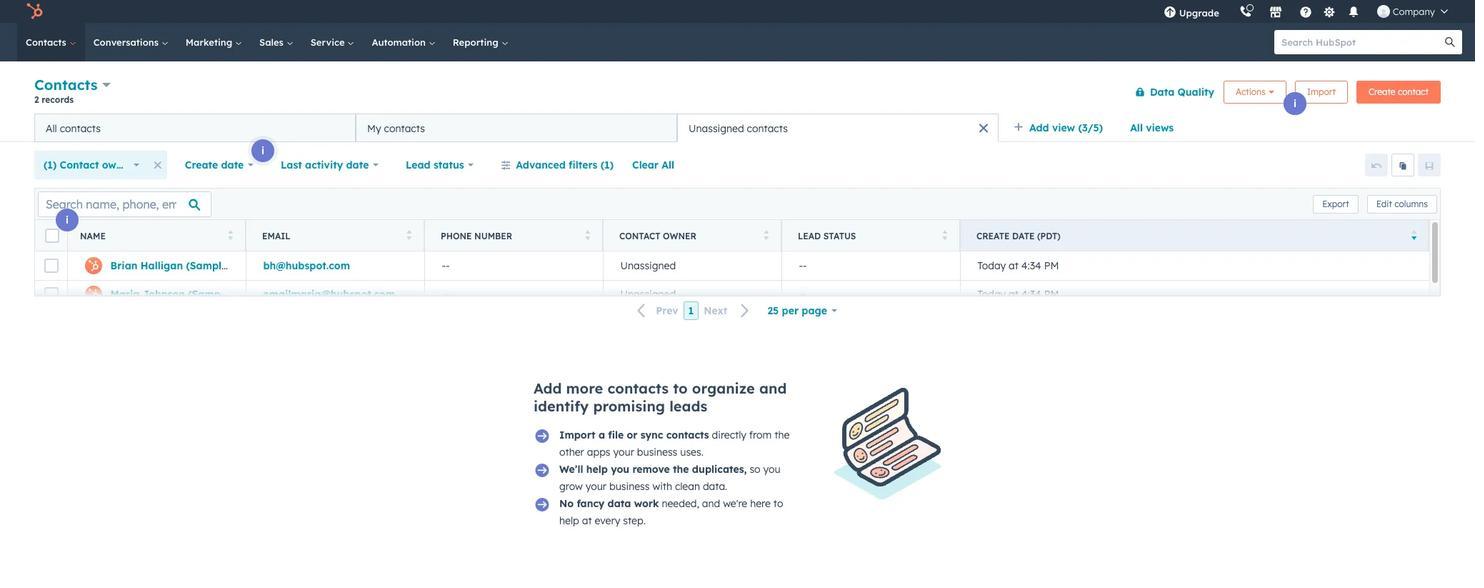 Task type: locate. For each thing, give the bounding box(es) containing it.
i button right actions
[[1284, 92, 1307, 115]]

1 horizontal spatial your
[[613, 446, 634, 459]]

create
[[1369, 86, 1396, 97], [185, 159, 218, 171], [977, 230, 1010, 241]]

all for all contacts
[[46, 122, 57, 135]]

0 vertical spatial (sample
[[186, 259, 227, 272]]

1 vertical spatial owner
[[663, 230, 696, 241]]

contacts inside contacts popup button
[[34, 76, 98, 94]]

1 4:34 from the top
[[1021, 259, 1041, 272]]

0 vertical spatial today at 4:34 pm
[[978, 259, 1059, 272]]

unassigned contacts button
[[677, 114, 999, 142]]

import for import a file or sync contacts
[[559, 429, 596, 442]]

(pdt)
[[1037, 230, 1061, 241]]

0 vertical spatial 4:34
[[1021, 259, 1041, 272]]

add inside add more contacts to organize and identify promising leads
[[534, 379, 562, 397]]

you left the remove on the bottom
[[611, 463, 630, 476]]

press to sort. image for email
[[406, 230, 412, 240]]

4:34
[[1021, 259, 1041, 272], [1021, 288, 1041, 301]]

all left views
[[1130, 121, 1143, 134]]

2 vertical spatial i button
[[56, 209, 79, 231]]

(1)
[[44, 159, 57, 171], [601, 159, 614, 171]]

press to sort. image for phone number
[[585, 230, 590, 240]]

today at 4:34 pm for bh@hubspot.com
[[978, 259, 1059, 272]]

business up we'll help you remove the duplicates,
[[637, 446, 677, 459]]

0 horizontal spatial all
[[46, 122, 57, 135]]

Search name, phone, email addresses, or company search field
[[38, 191, 211, 217]]

0 horizontal spatial add
[[534, 379, 562, 397]]

your down file
[[613, 446, 634, 459]]

all views
[[1130, 121, 1174, 134]]

0 horizontal spatial date
[[221, 159, 244, 171]]

0 horizontal spatial and
[[702, 497, 720, 510]]

leads
[[670, 397, 707, 415]]

add for add more contacts to organize and identify promising leads
[[534, 379, 562, 397]]

and inside needed, and we're here to help at every step.
[[702, 497, 720, 510]]

help button
[[1294, 0, 1318, 23]]

0 vertical spatial and
[[759, 379, 787, 397]]

edit columns
[[1376, 198, 1428, 209]]

1 vertical spatial (sample
[[188, 288, 229, 301]]

contact down clear
[[619, 230, 661, 241]]

to left organize
[[673, 379, 688, 397]]

contacts banner
[[34, 73, 1441, 114]]

add left 'view'
[[1029, 121, 1049, 134]]

1 vertical spatial import
[[559, 429, 596, 442]]

2 today at 4:34 pm from the top
[[978, 288, 1059, 301]]

0 horizontal spatial import
[[559, 429, 596, 442]]

unassigned for bh@hubspot.com
[[620, 259, 676, 272]]

from
[[749, 429, 772, 442]]

2 press to sort. element from the left
[[406, 230, 412, 242]]

1 unassigned button from the top
[[603, 251, 782, 280]]

1 vertical spatial create
[[185, 159, 218, 171]]

1 vertical spatial 4:34
[[1021, 288, 1041, 301]]

2 date from the left
[[346, 159, 369, 171]]

contacts inside button
[[384, 122, 425, 135]]

create for create date (pdt)
[[977, 230, 1010, 241]]

import
[[1307, 86, 1336, 97], [559, 429, 596, 442]]

(sample up maria johnson (sample contact) link
[[186, 259, 227, 272]]

2 horizontal spatial i
[[1294, 97, 1297, 110]]

reporting
[[453, 36, 501, 48]]

maria
[[110, 288, 140, 301]]

contacts
[[26, 36, 69, 48], [34, 76, 98, 94]]

last
[[281, 159, 302, 171]]

1 horizontal spatial lead
[[798, 230, 821, 241]]

2 (1) from the left
[[601, 159, 614, 171]]

lead status
[[798, 230, 856, 241]]

1 horizontal spatial date
[[346, 159, 369, 171]]

0 horizontal spatial your
[[586, 480, 607, 493]]

help image
[[1299, 6, 1312, 19]]

contacts right my
[[384, 122, 425, 135]]

unassigned inside unassigned contacts button
[[689, 122, 744, 135]]

contacts for my contacts
[[384, 122, 425, 135]]

create left date
[[977, 230, 1010, 241]]

0 horizontal spatial i button
[[56, 209, 79, 231]]

pm for bh@hubspot.com
[[1044, 259, 1059, 272]]

contact) down email
[[230, 259, 273, 272]]

remove
[[633, 463, 670, 476]]

contacts up import a file or sync contacts
[[608, 379, 669, 397]]

1 vertical spatial and
[[702, 497, 720, 510]]

press to sort. image
[[942, 230, 947, 240]]

unassigned down contacts banner in the top of the page
[[689, 122, 744, 135]]

--
[[442, 259, 450, 272], [799, 259, 807, 272], [442, 288, 450, 301], [799, 288, 807, 301]]

1 horizontal spatial (1)
[[601, 159, 614, 171]]

press to sort. image left email
[[228, 230, 233, 240]]

0 horizontal spatial to
[[673, 379, 688, 397]]

bh@hubspot.com
[[263, 259, 350, 272]]

1 horizontal spatial the
[[775, 429, 790, 442]]

your
[[613, 446, 634, 459], [586, 480, 607, 493]]

1 vertical spatial help
[[559, 514, 579, 527]]

lead
[[406, 159, 431, 171], [798, 230, 821, 241]]

file
[[608, 429, 624, 442]]

company
[[1393, 6, 1435, 17]]

1 horizontal spatial all
[[662, 159, 674, 171]]

0 vertical spatial the
[[775, 429, 790, 442]]

2 4:34 from the top
[[1021, 288, 1041, 301]]

records
[[42, 94, 74, 105]]

settings image
[[1323, 6, 1336, 19]]

all
[[1130, 121, 1143, 134], [46, 122, 57, 135], [662, 159, 674, 171]]

all inside button
[[46, 122, 57, 135]]

we'll help you remove the duplicates,
[[559, 463, 747, 476]]

so
[[750, 463, 761, 476]]

emailmaria@hubspot.com link
[[263, 288, 395, 301]]

contact
[[1398, 86, 1429, 97]]

0 vertical spatial contacts
[[26, 36, 69, 48]]

1 vertical spatial lead
[[798, 230, 821, 241]]

2 unassigned button from the top
[[603, 280, 782, 309]]

0 vertical spatial add
[[1029, 121, 1049, 134]]

all right clear
[[662, 159, 674, 171]]

1 horizontal spatial add
[[1029, 121, 1049, 134]]

1 pm from the top
[[1044, 259, 1059, 272]]

1 horizontal spatial owner
[[663, 230, 696, 241]]

create inside popup button
[[185, 159, 218, 171]]

needed,
[[662, 497, 699, 510]]

marketing link
[[177, 23, 251, 61]]

help
[[586, 463, 608, 476], [559, 514, 579, 527]]

press to sort. image left lead status
[[763, 230, 769, 240]]

1 horizontal spatial and
[[759, 379, 787, 397]]

press to sort. element for lead status
[[942, 230, 947, 242]]

1 today at 4:34 pm from the top
[[978, 259, 1059, 272]]

your inside directly from the other apps your business uses.
[[613, 446, 634, 459]]

all down the 2 records
[[46, 122, 57, 135]]

0 horizontal spatial you
[[611, 463, 630, 476]]

quality
[[1178, 85, 1215, 98]]

i button left name
[[56, 209, 79, 231]]

search image
[[1445, 37, 1455, 47]]

date down all contacts button
[[221, 159, 244, 171]]

contacts link
[[17, 23, 85, 61]]

your up fancy
[[586, 480, 607, 493]]

3 press to sort. image from the left
[[585, 230, 590, 240]]

contact owner
[[619, 230, 696, 241]]

1 today from the top
[[978, 259, 1006, 272]]

0 horizontal spatial create
[[185, 159, 218, 171]]

1 vertical spatial pm
[[1044, 288, 1059, 301]]

and down data. on the left bottom
[[702, 497, 720, 510]]

0 vertical spatial contact)
[[230, 259, 273, 272]]

2 vertical spatial unassigned
[[620, 288, 676, 301]]

i for middle i button
[[261, 144, 264, 157]]

brian halligan (sample contact)
[[110, 259, 273, 272]]

contacts down records
[[60, 122, 101, 135]]

press to sort. element
[[228, 230, 233, 242], [406, 230, 412, 242], [585, 230, 590, 242], [763, 230, 769, 242], [942, 230, 947, 242]]

import inside button
[[1307, 86, 1336, 97]]

phone number
[[441, 230, 512, 241]]

import down search hubspot search field
[[1307, 86, 1336, 97]]

today
[[978, 259, 1006, 272], [978, 288, 1006, 301]]

create date
[[185, 159, 244, 171]]

lead status
[[406, 159, 464, 171]]

1 horizontal spatial contact
[[619, 230, 661, 241]]

0 horizontal spatial help
[[559, 514, 579, 527]]

0 vertical spatial i
[[1294, 97, 1297, 110]]

0 vertical spatial to
[[673, 379, 688, 397]]

1 vertical spatial contacts
[[34, 76, 98, 94]]

create left contact
[[1369, 86, 1396, 97]]

2 today from the top
[[978, 288, 1006, 301]]

to right "here"
[[774, 497, 783, 510]]

1 press to sort. element from the left
[[228, 230, 233, 242]]

advanced
[[516, 159, 566, 171]]

add
[[1029, 121, 1049, 134], [534, 379, 562, 397]]

0 vertical spatial business
[[637, 446, 677, 459]]

0 horizontal spatial lead
[[406, 159, 431, 171]]

3 press to sort. element from the left
[[585, 230, 590, 242]]

(1) inside button
[[601, 159, 614, 171]]

1 horizontal spatial i
[[261, 144, 264, 157]]

contact) down bh@hubspot.com link
[[232, 288, 275, 301]]

directly from the other apps your business uses.
[[559, 429, 790, 459]]

bh@hubspot.com link
[[263, 259, 350, 272]]

grow
[[559, 480, 583, 493]]

lead for lead status
[[798, 230, 821, 241]]

1 horizontal spatial create
[[977, 230, 1010, 241]]

next button
[[699, 302, 758, 320]]

1 horizontal spatial import
[[1307, 86, 1336, 97]]

(sample down the brian halligan (sample contact) link on the left top
[[188, 288, 229, 301]]

1 vertical spatial to
[[774, 497, 783, 510]]

contacts down contacts banner in the top of the page
[[747, 122, 788, 135]]

1 vertical spatial today at 4:34 pm
[[978, 288, 1059, 301]]

page
[[802, 304, 827, 317]]

2 vertical spatial i
[[66, 214, 69, 226]]

2 vertical spatial create
[[977, 230, 1010, 241]]

add left more
[[534, 379, 562, 397]]

1 horizontal spatial i button
[[251, 139, 274, 162]]

0 vertical spatial pm
[[1044, 259, 1059, 272]]

1 vertical spatial today
[[978, 288, 1006, 301]]

add view (3/5)
[[1029, 121, 1103, 134]]

company button
[[1369, 0, 1457, 23]]

help inside needed, and we're here to help at every step.
[[559, 514, 579, 527]]

0 vertical spatial owner
[[102, 159, 133, 171]]

0 horizontal spatial owner
[[102, 159, 133, 171]]

owner inside popup button
[[102, 159, 133, 171]]

unassigned for emailmaria@hubspot.com
[[620, 288, 676, 301]]

lead inside popup button
[[406, 159, 431, 171]]

jacob simon image
[[1377, 5, 1390, 18]]

0 horizontal spatial contact
[[60, 159, 99, 171]]

0 vertical spatial lead
[[406, 159, 431, 171]]

1 vertical spatial business
[[609, 480, 650, 493]]

1 vertical spatial add
[[534, 379, 562, 397]]

unassigned up prev button
[[620, 288, 676, 301]]

help down no
[[559, 514, 579, 527]]

1 (1) from the left
[[44, 159, 57, 171]]

(3/5)
[[1078, 121, 1103, 134]]

-
[[442, 259, 446, 272], [446, 259, 450, 272], [799, 259, 803, 272], [803, 259, 807, 272], [442, 288, 446, 301], [446, 288, 450, 301], [799, 288, 803, 301], [803, 288, 807, 301]]

(1) down all contacts
[[44, 159, 57, 171]]

contacts up records
[[34, 76, 98, 94]]

1 vertical spatial your
[[586, 480, 607, 493]]

business up data
[[609, 480, 650, 493]]

contact down all contacts
[[60, 159, 99, 171]]

menu
[[1154, 0, 1458, 23]]

1 vertical spatial at
[[1009, 288, 1019, 301]]

2 press to sort. image from the left
[[406, 230, 412, 240]]

0 vertical spatial import
[[1307, 86, 1336, 97]]

(1) right filters
[[601, 159, 614, 171]]

all contacts
[[46, 122, 101, 135]]

phone
[[441, 230, 472, 241]]

2 you from the left
[[763, 463, 781, 476]]

2 horizontal spatial i button
[[1284, 92, 1307, 115]]

(1) inside popup button
[[44, 159, 57, 171]]

and
[[759, 379, 787, 397], [702, 497, 720, 510]]

2 pm from the top
[[1044, 288, 1059, 301]]

date
[[1012, 230, 1035, 241]]

2 horizontal spatial all
[[1130, 121, 1143, 134]]

business inside so you grow your business with clean data.
[[609, 480, 650, 493]]

the
[[775, 429, 790, 442], [673, 463, 689, 476]]

marketplaces image
[[1269, 6, 1282, 19]]

views
[[1146, 121, 1174, 134]]

1 you from the left
[[611, 463, 630, 476]]

0 horizontal spatial the
[[673, 463, 689, 476]]

your inside so you grow your business with clean data.
[[586, 480, 607, 493]]

the right from
[[775, 429, 790, 442]]

data quality button
[[1126, 78, 1215, 106]]

4 press to sort. image from the left
[[763, 230, 769, 240]]

i for topmost i button
[[1294, 97, 1297, 110]]

no fancy data work
[[559, 497, 659, 510]]

1 vertical spatial the
[[673, 463, 689, 476]]

i
[[1294, 97, 1297, 110], [261, 144, 264, 157], [66, 214, 69, 226]]

0 vertical spatial contact
[[60, 159, 99, 171]]

you right so on the bottom right of page
[[763, 463, 781, 476]]

date right the activity on the top of the page
[[346, 159, 369, 171]]

create down all contacts button
[[185, 159, 218, 171]]

0 vertical spatial at
[[1009, 259, 1019, 272]]

0 horizontal spatial i
[[66, 214, 69, 226]]

(sample for halligan
[[186, 259, 227, 272]]

0 vertical spatial today
[[978, 259, 1006, 272]]

pagination navigation
[[629, 301, 758, 320]]

0 vertical spatial your
[[613, 446, 634, 459]]

import up other
[[559, 429, 596, 442]]

last activity date
[[281, 159, 369, 171]]

i button left last
[[251, 139, 274, 162]]

apps
[[587, 446, 611, 459]]

press to sort. image down filters
[[585, 230, 590, 240]]

add inside popup button
[[1029, 121, 1049, 134]]

5 press to sort. element from the left
[[942, 230, 947, 242]]

descending sort. press to sort ascending. element
[[1411, 230, 1417, 242]]

1 horizontal spatial help
[[586, 463, 608, 476]]

contacts down hubspot link at the top left of the page
[[26, 36, 69, 48]]

4 press to sort. element from the left
[[763, 230, 769, 242]]

1 horizontal spatial to
[[774, 497, 783, 510]]

maria johnson (sample contact) link
[[110, 288, 275, 301]]

1 vertical spatial i
[[261, 144, 264, 157]]

contacts for all contacts
[[60, 122, 101, 135]]

contacts inside add more contacts to organize and identify promising leads
[[608, 379, 669, 397]]

0 vertical spatial unassigned
[[689, 122, 744, 135]]

contacts for unassigned contacts
[[747, 122, 788, 135]]

1 vertical spatial unassigned
[[620, 259, 676, 272]]

-- button
[[424, 251, 603, 280], [782, 251, 960, 280], [424, 280, 603, 309], [782, 280, 960, 309]]

contacts up 'uses.'
[[666, 429, 709, 442]]

0 vertical spatial create
[[1369, 86, 1396, 97]]

press to sort. image left phone at the top left
[[406, 230, 412, 240]]

unassigned down contact owner
[[620, 259, 676, 272]]

2 vertical spatial at
[[582, 514, 592, 527]]

1 horizontal spatial you
[[763, 463, 781, 476]]

2 horizontal spatial create
[[1369, 86, 1396, 97]]

owner
[[102, 159, 133, 171], [663, 230, 696, 241]]

1 vertical spatial contact)
[[232, 288, 275, 301]]

create inside button
[[1369, 86, 1396, 97]]

and up from
[[759, 379, 787, 397]]

press to sort. image
[[228, 230, 233, 240], [406, 230, 412, 240], [585, 230, 590, 240], [763, 230, 769, 240]]

bh@hubspot.com button
[[246, 251, 424, 280]]

to inside add more contacts to organize and identify promising leads
[[673, 379, 688, 397]]

the up clean
[[673, 463, 689, 476]]

all for all views
[[1130, 121, 1143, 134]]

unassigned button for emailmaria@hubspot.com
[[603, 280, 782, 309]]

halligan
[[141, 259, 183, 272]]

help down apps
[[586, 463, 608, 476]]

0 horizontal spatial (1)
[[44, 159, 57, 171]]

my contacts
[[367, 122, 425, 135]]

menu item
[[1229, 0, 1232, 23]]



Task type: describe. For each thing, give the bounding box(es) containing it.
press to sort. image for contact owner
[[763, 230, 769, 240]]

add more contacts to organize and identify promising leads
[[534, 379, 787, 415]]

brian halligan (sample contact) link
[[110, 259, 273, 272]]

lead status button
[[397, 151, 483, 179]]

conversations link
[[85, 23, 177, 61]]

upgrade image
[[1164, 6, 1176, 19]]

marketing
[[186, 36, 235, 48]]

automation link
[[363, 23, 444, 61]]

data
[[608, 497, 631, 510]]

pm for emailmaria@hubspot.com
[[1044, 288, 1059, 301]]

hubspot link
[[17, 3, 54, 20]]

contacts button
[[34, 74, 111, 95]]

identify
[[534, 397, 589, 415]]

all inside button
[[662, 159, 674, 171]]

import button
[[1295, 80, 1348, 103]]

add view (3/5) button
[[1004, 114, 1121, 142]]

and inside add more contacts to organize and identify promising leads
[[759, 379, 787, 397]]

prev
[[656, 304, 678, 317]]

step.
[[623, 514, 646, 527]]

25
[[768, 304, 779, 317]]

(1) contact owner
[[44, 159, 133, 171]]

the inside directly from the other apps your business uses.
[[775, 429, 790, 442]]

today for bh@hubspot.com
[[978, 259, 1006, 272]]

edit columns button
[[1367, 195, 1437, 213]]

(sample for johnson
[[188, 288, 229, 301]]

create for create date
[[185, 159, 218, 171]]

contacts inside contacts link
[[26, 36, 69, 48]]

menu containing company
[[1154, 0, 1458, 23]]

i for the leftmost i button
[[66, 214, 69, 226]]

export
[[1322, 198, 1349, 209]]

today for emailmaria@hubspot.com
[[978, 288, 1006, 301]]

organize
[[692, 379, 755, 397]]

2
[[34, 94, 39, 105]]

we're
[[723, 497, 747, 510]]

clear all
[[632, 159, 674, 171]]

press to sort. element for contact owner
[[763, 230, 769, 242]]

1 button
[[683, 301, 699, 320]]

0 vertical spatial help
[[586, 463, 608, 476]]

unassigned button for bh@hubspot.com
[[603, 251, 782, 280]]

reporting link
[[444, 23, 517, 61]]

advanced filters (1)
[[516, 159, 614, 171]]

marketplaces button
[[1261, 0, 1291, 23]]

status
[[824, 230, 856, 241]]

data quality
[[1150, 85, 1215, 98]]

1 press to sort. image from the left
[[228, 230, 233, 240]]

data
[[1150, 85, 1175, 98]]

number
[[474, 230, 512, 241]]

filters
[[569, 159, 598, 171]]

create for create contact
[[1369, 86, 1396, 97]]

4:34 for emailmaria@hubspot.com
[[1021, 288, 1041, 301]]

emailmaria@hubspot.com
[[263, 288, 395, 301]]

next
[[704, 304, 728, 317]]

service
[[311, 36, 348, 48]]

create contact
[[1369, 86, 1429, 97]]

press to sort. element for phone number
[[585, 230, 590, 242]]

maria johnson (sample contact)
[[110, 288, 275, 301]]

automation
[[372, 36, 428, 48]]

name
[[80, 230, 106, 241]]

sync
[[641, 429, 663, 442]]

with
[[653, 480, 672, 493]]

sales
[[259, 36, 286, 48]]

conversations
[[93, 36, 161, 48]]

today at 4:34 pm for emailmaria@hubspot.com
[[978, 288, 1059, 301]]

business inside directly from the other apps your business uses.
[[637, 446, 677, 459]]

create date (pdt)
[[977, 230, 1061, 241]]

service link
[[302, 23, 363, 61]]

no
[[559, 497, 574, 510]]

Search HubSpot search field
[[1275, 30, 1450, 54]]

25 per page button
[[758, 296, 846, 325]]

email
[[262, 230, 290, 241]]

upgrade
[[1179, 7, 1219, 19]]

add for add view (3/5)
[[1029, 121, 1049, 134]]

advanced filters (1) button
[[492, 151, 623, 179]]

contact) for emailmaria@hubspot.com
[[232, 288, 275, 301]]

1 date from the left
[[221, 159, 244, 171]]

create date button
[[176, 151, 263, 179]]

import for import
[[1307, 86, 1336, 97]]

emailmaria@hubspot.com button
[[246, 280, 424, 309]]

1 vertical spatial i button
[[251, 139, 274, 162]]

settings link
[[1321, 4, 1339, 19]]

so you grow your business with clean data.
[[559, 463, 781, 493]]

actions button
[[1224, 80, 1286, 103]]

notifications button
[[1342, 0, 1366, 23]]

all views link
[[1121, 114, 1183, 142]]

notifications image
[[1347, 6, 1360, 19]]

duplicates,
[[692, 463, 747, 476]]

uses.
[[680, 446, 704, 459]]

at for emailmaria@hubspot.com
[[1009, 288, 1019, 301]]

descending sort. press to sort ascending. image
[[1411, 230, 1417, 240]]

work
[[634, 497, 659, 510]]

export button
[[1313, 195, 1359, 213]]

25 per page
[[768, 304, 827, 317]]

at inside needed, and we're here to help at every step.
[[582, 514, 592, 527]]

status
[[434, 159, 464, 171]]

contact) for bh@hubspot.com
[[230, 259, 273, 272]]

directly
[[712, 429, 746, 442]]

prev button
[[629, 302, 683, 320]]

fancy
[[577, 497, 605, 510]]

at for bh@hubspot.com
[[1009, 259, 1019, 272]]

unassigned contacts
[[689, 122, 788, 135]]

0 vertical spatial i button
[[1284, 92, 1307, 115]]

lead for lead status
[[406, 159, 431, 171]]

4:34 for bh@hubspot.com
[[1021, 259, 1041, 272]]

hubspot image
[[26, 3, 43, 20]]

calling icon image
[[1239, 6, 1252, 19]]

or
[[627, 429, 638, 442]]

(1) contact owner button
[[34, 151, 148, 179]]

1 vertical spatial contact
[[619, 230, 661, 241]]

last activity date button
[[272, 151, 388, 179]]

johnson
[[143, 288, 185, 301]]

you inside so you grow your business with clean data.
[[763, 463, 781, 476]]

brian
[[110, 259, 138, 272]]

here
[[750, 497, 771, 510]]

to inside needed, and we're here to help at every step.
[[774, 497, 783, 510]]

my contacts button
[[356, 114, 677, 142]]

search button
[[1438, 30, 1462, 54]]

calling icon button
[[1234, 2, 1258, 21]]

promising
[[593, 397, 665, 415]]

data.
[[703, 480, 727, 493]]

press to sort. element for email
[[406, 230, 412, 242]]

contact inside popup button
[[60, 159, 99, 171]]



Task type: vqa. For each thing, say whether or not it's contained in the screenshot.
Ruby Anderson image
no



